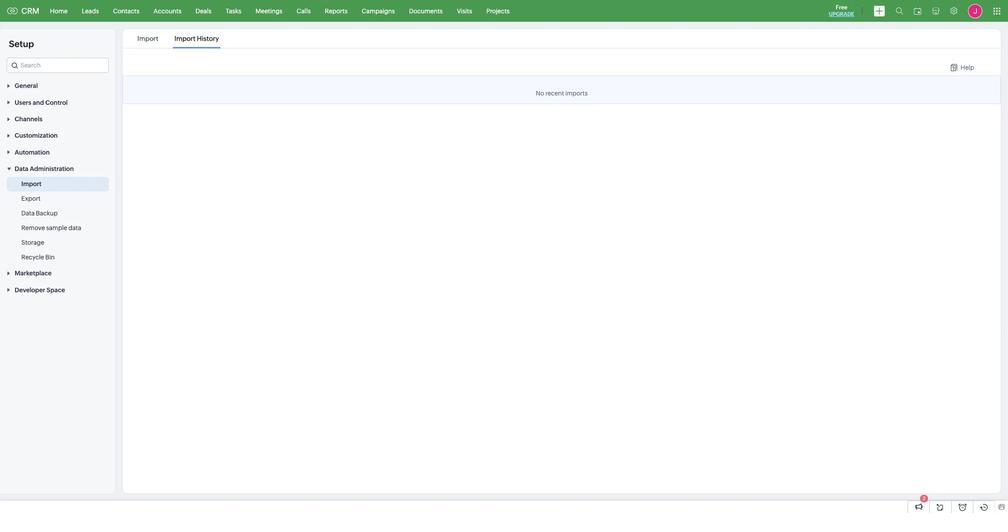 Task type: describe. For each thing, give the bounding box(es) containing it.
import link for import history link
[[136, 35, 160, 42]]

documents link
[[402, 0, 450, 22]]

calls
[[297, 7, 311, 14]]

export
[[21, 195, 40, 202]]

data backup link
[[21, 209, 58, 218]]

meetings
[[256, 7, 283, 14]]

remove
[[21, 224, 45, 232]]

leads link
[[75, 0, 106, 22]]

remove sample data link
[[21, 224, 81, 232]]

import for import history link's import link
[[137, 35, 158, 42]]

users and control
[[15, 99, 68, 106]]

automation button
[[0, 144, 116, 160]]

projects
[[487, 7, 510, 14]]

marketplace
[[15, 270, 52, 277]]

administration
[[30, 165, 74, 172]]

no recent imports
[[536, 90, 588, 97]]

contacts link
[[106, 0, 147, 22]]

Search text field
[[7, 58, 108, 72]]

2
[[923, 496, 926, 501]]

data
[[68, 224, 81, 232]]

no
[[536, 90, 544, 97]]

data administration
[[15, 165, 74, 172]]

imports
[[566, 90, 588, 97]]

users
[[15, 99, 31, 106]]

marketplace button
[[0, 265, 116, 282]]

calls link
[[290, 0, 318, 22]]

accounts link
[[147, 0, 189, 22]]

deals link
[[189, 0, 219, 22]]

setup
[[9, 39, 34, 49]]

reports
[[325, 7, 348, 14]]

home
[[50, 7, 68, 14]]

campaigns
[[362, 7, 395, 14]]

storage
[[21, 239, 44, 246]]

crm
[[21, 6, 39, 16]]

tasks
[[226, 7, 241, 14]]

automation
[[15, 149, 50, 156]]

crm link
[[7, 6, 39, 16]]

import for import history
[[174, 35, 196, 42]]

sample
[[46, 224, 67, 232]]

accounts
[[154, 7, 181, 14]]

import history link
[[173, 35, 220, 42]]

projects link
[[479, 0, 517, 22]]

data administration button
[[0, 160, 116, 177]]

tasks link
[[219, 0, 249, 22]]

general button
[[0, 77, 116, 94]]

search image
[[896, 7, 904, 15]]



Task type: vqa. For each thing, say whether or not it's contained in the screenshot.
Create Menu image
yes



Task type: locate. For each thing, give the bounding box(es) containing it.
0 horizontal spatial import
[[21, 180, 42, 188]]

profile element
[[963, 0, 988, 22]]

users and control button
[[0, 94, 116, 111]]

developer
[[15, 287, 45, 294]]

import link down accounts
[[136, 35, 160, 42]]

2 horizontal spatial import
[[174, 35, 196, 42]]

developer space button
[[0, 282, 116, 298]]

developer space
[[15, 287, 65, 294]]

data inside region
[[21, 210, 35, 217]]

upgrade
[[829, 11, 855, 17]]

import link
[[136, 35, 160, 42], [21, 180, 42, 188]]

None field
[[7, 58, 109, 73]]

help link
[[951, 64, 975, 71]]

1 horizontal spatial import
[[137, 35, 158, 42]]

reports link
[[318, 0, 355, 22]]

search element
[[891, 0, 909, 22]]

data inside dropdown button
[[15, 165, 28, 172]]

0 vertical spatial import link
[[136, 35, 160, 42]]

contacts
[[113, 7, 139, 14]]

free
[[836, 4, 848, 11]]

visits
[[457, 7, 472, 14]]

1 vertical spatial data
[[21, 210, 35, 217]]

leads
[[82, 7, 99, 14]]

space
[[47, 287, 65, 294]]

channels
[[15, 116, 43, 123]]

backup
[[36, 210, 58, 217]]

export link
[[21, 194, 40, 203]]

data for data administration
[[15, 165, 28, 172]]

control
[[45, 99, 68, 106]]

deals
[[196, 7, 212, 14]]

create menu image
[[874, 6, 885, 16]]

visits link
[[450, 0, 479, 22]]

meetings link
[[249, 0, 290, 22]]

data down export link
[[21, 210, 35, 217]]

import
[[137, 35, 158, 42], [174, 35, 196, 42], [21, 180, 42, 188]]

storage link
[[21, 238, 44, 247]]

1 horizontal spatial import link
[[136, 35, 160, 42]]

import link for export link
[[21, 180, 42, 188]]

remove sample data
[[21, 224, 81, 232]]

recycle bin
[[21, 254, 55, 261]]

data down "automation"
[[15, 165, 28, 172]]

channels button
[[0, 111, 116, 127]]

and
[[33, 99, 44, 106]]

profile image
[[968, 4, 983, 18]]

data administration region
[[0, 177, 116, 265]]

customization
[[15, 132, 58, 139]]

0 vertical spatial data
[[15, 165, 28, 172]]

list containing import
[[129, 29, 227, 48]]

import down accounts
[[137, 35, 158, 42]]

data for data backup
[[21, 210, 35, 217]]

import inside data administration region
[[21, 180, 42, 188]]

1 vertical spatial import link
[[21, 180, 42, 188]]

import history
[[174, 35, 219, 42]]

documents
[[409, 7, 443, 14]]

import link up export link
[[21, 180, 42, 188]]

recycle bin link
[[21, 253, 55, 262]]

history
[[197, 35, 219, 42]]

data backup
[[21, 210, 58, 217]]

customization button
[[0, 127, 116, 144]]

import left history
[[174, 35, 196, 42]]

free upgrade
[[829, 4, 855, 17]]

help
[[961, 64, 975, 71]]

recent
[[546, 90, 564, 97]]

create menu element
[[869, 0, 891, 22]]

general
[[15, 82, 38, 89]]

recycle
[[21, 254, 44, 261]]

campaigns link
[[355, 0, 402, 22]]

list
[[129, 29, 227, 48]]

data
[[15, 165, 28, 172], [21, 210, 35, 217]]

bin
[[45, 254, 55, 261]]

calendar image
[[914, 7, 922, 14]]

0 horizontal spatial import link
[[21, 180, 42, 188]]

import up export link
[[21, 180, 42, 188]]

home link
[[43, 0, 75, 22]]



